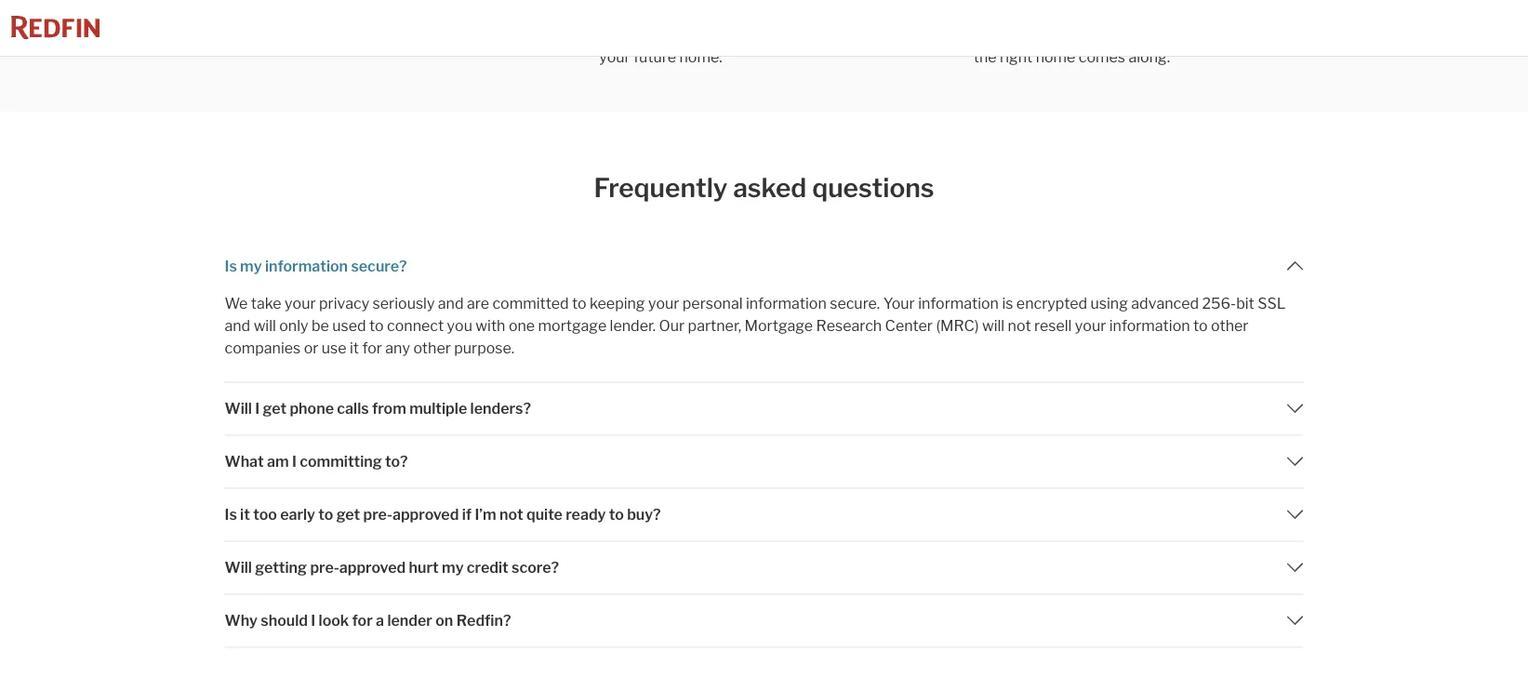 Task type: vqa. For each thing, say whether or not it's contained in the screenshot.
rightmost will
yes



Task type: locate. For each thing, give the bounding box(es) containing it.
1 horizontal spatial i
[[292, 453, 297, 471]]

will right the (mrc)
[[982, 317, 1005, 335]]

1 horizontal spatial you
[[656, 26, 681, 44]]

you inside shortly after your lender is selected, they'll contact you to discuss options for financing your future home.
[[656, 26, 681, 44]]

secure?
[[351, 258, 407, 276]]

0 vertical spatial pre-
[[363, 506, 393, 524]]

look
[[319, 612, 349, 630]]

and down we
[[225, 317, 250, 335]]

1 horizontal spatial will
[[982, 317, 1005, 335]]

0 vertical spatial for
[[813, 26, 833, 44]]

you down "after"
[[656, 26, 681, 44]]

is inside 'dropdown button'
[[225, 506, 237, 524]]

1 vertical spatial your
[[883, 295, 915, 313]]

to up the 'mortgage' on the top
[[572, 295, 587, 313]]

0 horizontal spatial ready
[[566, 506, 606, 524]]

will for will getting pre-approved hurt my credit score?
[[225, 559, 252, 577]]

0 horizontal spatial it
[[240, 506, 250, 524]]

0 vertical spatial i
[[255, 400, 260, 418]]

be inside your lender will help determine what you can afford so you'll be ready to make an offer when the right home comes along.
[[1078, 26, 1096, 44]]

ready for quite
[[566, 506, 606, 524]]

any
[[385, 340, 410, 358]]

is for is it too early to get pre-approved if i'm not quite ready to buy?
[[225, 506, 237, 524]]

i for should
[[311, 612, 316, 630]]

my up we
[[240, 258, 262, 276]]

2 is from the top
[[225, 506, 237, 524]]

on
[[436, 612, 453, 630]]

your up center
[[883, 295, 915, 313]]

keeping
[[590, 295, 645, 313]]

connect
[[387, 317, 444, 335]]

0 vertical spatial it
[[350, 340, 359, 358]]

1 will from the top
[[225, 400, 252, 418]]

pre-
[[363, 506, 393, 524], [310, 559, 339, 577]]

2 vertical spatial i
[[311, 612, 316, 630]]

questions
[[812, 172, 935, 204]]

a
[[376, 612, 384, 630]]

1 horizontal spatial ready
[[1099, 26, 1138, 44]]

future home.
[[634, 48, 722, 66]]

1 horizontal spatial your
[[974, 3, 1006, 21]]

1 vertical spatial get
[[336, 506, 360, 524]]

1 vertical spatial for
[[362, 340, 382, 358]]

1 horizontal spatial lender
[[724, 3, 768, 21]]

will
[[225, 400, 252, 418], [225, 559, 252, 577]]

financing
[[836, 26, 900, 44]]

be inside we take your privacy seriously and are committed to keeping your personal information secure. your information is encrypted using advanced 256-bit ssl and will only be used to connect you with one mortgage lender. our partner, mortgage research center (mrc) will not resell your information to other companies or use it for any other purpose.
[[312, 317, 329, 335]]

0 horizontal spatial my
[[240, 258, 262, 276]]

resell
[[1035, 317, 1072, 335]]

0 vertical spatial you
[[1228, 3, 1253, 21]]

1 vertical spatial you
[[656, 26, 681, 44]]

approved left hurt
[[339, 559, 406, 577]]

is inside "dropdown button"
[[225, 258, 237, 276]]

1 horizontal spatial and
[[438, 295, 464, 313]]

pre- right getting on the left bottom of the page
[[310, 559, 339, 577]]

0 horizontal spatial be
[[312, 317, 329, 335]]

is left encrypted
[[1002, 295, 1014, 313]]

i'm
[[475, 506, 497, 524]]

from
[[372, 400, 406, 418]]

0 horizontal spatial and
[[225, 317, 250, 335]]

1 vertical spatial it
[[240, 506, 250, 524]]

ready
[[1099, 26, 1138, 44], [566, 506, 606, 524]]

1 vertical spatial i
[[292, 453, 297, 471]]

for left "a" on the bottom of page
[[352, 612, 373, 630]]

1 horizontal spatial be
[[1078, 26, 1096, 44]]

for
[[813, 26, 833, 44], [362, 340, 382, 358], [352, 612, 373, 630]]

lender up so
[[1009, 3, 1053, 21]]

1 horizontal spatial is
[[1002, 295, 1014, 313]]

get right 'early'
[[336, 506, 360, 524]]

1 horizontal spatial pre-
[[363, 506, 393, 524]]

approved left if
[[393, 506, 459, 524]]

advanced
[[1132, 295, 1199, 313]]

my inside "dropdown button"
[[240, 258, 262, 276]]

2 vertical spatial for
[[352, 612, 373, 630]]

2 vertical spatial you
[[447, 317, 473, 335]]

credit
[[467, 559, 509, 577]]

0 horizontal spatial pre-
[[310, 559, 339, 577]]

to?
[[385, 453, 408, 471]]

1 horizontal spatial get
[[336, 506, 360, 524]]

pre- up will getting pre-approved hurt my credit score?
[[363, 506, 393, 524]]

i left look
[[311, 612, 316, 630]]

for left any
[[362, 340, 382, 358]]

0 horizontal spatial i
[[255, 400, 260, 418]]

get left 'phone'
[[263, 400, 287, 418]]

1 vertical spatial is
[[225, 506, 237, 524]]

to down determine
[[1141, 26, 1156, 44]]

phone
[[290, 400, 334, 418]]

seriously
[[373, 295, 435, 313]]

0 horizontal spatial your
[[883, 295, 915, 313]]

1 is from the top
[[225, 258, 237, 276]]

0 vertical spatial will
[[225, 400, 252, 418]]

your
[[689, 3, 721, 21], [599, 48, 630, 66], [285, 295, 316, 313], [648, 295, 680, 313], [1075, 317, 1106, 335]]

to right 'early'
[[318, 506, 333, 524]]

1 vertical spatial my
[[442, 559, 464, 577]]

is up we
[[225, 258, 237, 276]]

will i get phone calls from multiple lenders? button
[[225, 383, 1304, 435]]

0 vertical spatial not
[[1008, 317, 1031, 335]]

i left 'phone'
[[255, 400, 260, 418]]

will getting pre-approved hurt my credit score?
[[225, 559, 559, 577]]

is left too
[[225, 506, 237, 524]]

1 vertical spatial ready
[[566, 506, 606, 524]]

to down the 256-
[[1194, 317, 1208, 335]]

0 horizontal spatial you
[[447, 317, 473, 335]]

we
[[225, 295, 248, 313]]

only
[[279, 317, 308, 335]]

approved
[[393, 506, 459, 524], [339, 559, 406, 577]]

what am i committing to? button
[[225, 436, 1304, 489]]

1 vertical spatial approved
[[339, 559, 406, 577]]

your up afford
[[974, 3, 1006, 21]]

it left too
[[240, 506, 250, 524]]

0 vertical spatial is
[[225, 258, 237, 276]]

1 vertical spatial be
[[312, 317, 329, 335]]

and left the are
[[438, 295, 464, 313]]

and
[[438, 295, 464, 313], [225, 317, 250, 335]]

1 horizontal spatial not
[[1008, 317, 1031, 335]]

0 horizontal spatial not
[[500, 506, 523, 524]]

1 vertical spatial will
[[225, 559, 252, 577]]

1 horizontal spatial my
[[442, 559, 464, 577]]

companies
[[225, 340, 301, 358]]

1 vertical spatial not
[[500, 506, 523, 524]]

lender right "a" on the bottom of page
[[387, 612, 433, 630]]

home
[[1036, 48, 1076, 66]]

2 horizontal spatial lender
[[1009, 3, 1053, 21]]

ready right quite
[[566, 506, 606, 524]]

ready up 'comes along.'
[[1099, 26, 1138, 44]]

i
[[255, 400, 260, 418], [292, 453, 297, 471], [311, 612, 316, 630]]

0 vertical spatial ready
[[1099, 26, 1138, 44]]

0 vertical spatial is
[[771, 3, 782, 21]]

lender
[[724, 3, 768, 21], [1009, 3, 1053, 21], [387, 612, 433, 630]]

not left resell
[[1008, 317, 1031, 335]]

you inside your lender will help determine what you can afford so you'll be ready to make an offer when the right home comes along.
[[1228, 3, 1253, 21]]

mortgage
[[745, 317, 813, 335]]

lenders?
[[470, 400, 531, 418]]

it inside 'dropdown button'
[[240, 506, 250, 524]]

0 vertical spatial and
[[438, 295, 464, 313]]

hurt
[[409, 559, 439, 577]]

are
[[467, 295, 489, 313]]

lender up discuss
[[724, 3, 768, 21]]

your inside we take your privacy seriously and are committed to keeping your personal information secure. your information is encrypted using advanced 256-bit ssl and will only be used to connect you with one mortgage lender. our partner, mortgage research center (mrc) will not resell your information to other companies or use it for any other purpose.
[[883, 295, 915, 313]]

you'll
[[1039, 26, 1075, 44]]

for down selected,
[[813, 26, 833, 44]]

comes along.
[[1079, 48, 1170, 66]]

will up "what"
[[225, 400, 252, 418]]

is my information secure?
[[225, 258, 407, 276]]

will down take in the left top of the page
[[254, 317, 276, 335]]

is inside we take your privacy seriously and are committed to keeping your personal information secure. your information is encrypted using advanced 256-bit ssl and will only be used to connect you with one mortgage lender. our partner, mortgage research center (mrc) will not resell your information to other companies or use it for any other purpose.
[[1002, 295, 1014, 313]]

to up future home.
[[685, 26, 699, 44]]

lender.
[[610, 317, 656, 335]]

will
[[1056, 3, 1079, 21], [254, 317, 276, 335], [982, 317, 1005, 335]]

your lender will help determine what you can afford so you'll be ready to make an offer when the right home comes along.
[[974, 3, 1296, 66]]

ready inside is it too early to get pre-approved if i'm not quite ready to buy? 'dropdown button'
[[566, 506, 606, 524]]

it
[[350, 340, 359, 358], [240, 506, 250, 524]]

2 horizontal spatial will
[[1056, 3, 1079, 21]]

0 horizontal spatial get
[[263, 400, 287, 418]]

0 vertical spatial approved
[[393, 506, 459, 524]]

0 horizontal spatial is
[[771, 3, 782, 21]]

0 vertical spatial my
[[240, 258, 262, 276]]

personal
[[683, 295, 743, 313]]

approved inside 'dropdown button'
[[393, 506, 459, 524]]

0 horizontal spatial lender
[[387, 612, 433, 630]]

is
[[225, 258, 237, 276], [225, 506, 237, 524]]

is for is my information secure?
[[225, 258, 237, 276]]

2 will from the top
[[225, 559, 252, 577]]

contact
[[599, 26, 653, 44]]

you
[[1228, 3, 1253, 21], [656, 26, 681, 44], [447, 317, 473, 335]]

privacy
[[319, 295, 370, 313]]

my
[[240, 258, 262, 276], [442, 559, 464, 577]]

1 horizontal spatial it
[[350, 340, 359, 358]]

afford
[[974, 26, 1016, 44]]

discuss
[[702, 26, 754, 44]]

my right hurt
[[442, 559, 464, 577]]

0 vertical spatial be
[[1078, 26, 1096, 44]]

we take your privacy seriously and are committed to keeping your personal information secure. your information is encrypted using advanced 256-bit ssl and will only be used to connect you with one mortgage lender. our partner, mortgage research center (mrc) will not resell your information to other companies or use it for any other purpose.
[[225, 295, 1286, 358]]

not
[[1008, 317, 1031, 335], [500, 506, 523, 524]]

will left getting on the left bottom of the page
[[225, 559, 252, 577]]

0 vertical spatial your
[[974, 3, 1006, 21]]

be down help
[[1078, 26, 1096, 44]]

your inside your lender will help determine what you can afford so you'll be ready to make an offer when the right home comes along.
[[974, 3, 1006, 21]]

frequently
[[594, 172, 728, 204]]

it right the use
[[350, 340, 359, 358]]

offer
[[1221, 26, 1255, 44]]

pre- inside dropdown button
[[310, 559, 339, 577]]

be up the or
[[312, 317, 329, 335]]

information up privacy
[[265, 258, 348, 276]]

ssl
[[1258, 295, 1286, 313]]

not inside 'dropdown button'
[[500, 506, 523, 524]]

you up other purpose.
[[447, 317, 473, 335]]

0 vertical spatial get
[[263, 400, 287, 418]]

to inside shortly after your lender is selected, they'll contact you to discuss options for financing your future home.
[[685, 26, 699, 44]]

ready inside your lender will help determine what you can afford so you'll be ready to make an offer when the right home comes along.
[[1099, 26, 1138, 44]]

is up options
[[771, 3, 782, 21]]

2 horizontal spatial i
[[311, 612, 316, 630]]

can
[[1256, 3, 1281, 21]]

you up 'offer'
[[1228, 3, 1253, 21]]

am
[[267, 453, 289, 471]]

use
[[322, 340, 347, 358]]

be
[[1078, 26, 1096, 44], [312, 317, 329, 335]]

not right i'm
[[500, 506, 523, 524]]

is
[[771, 3, 782, 21], [1002, 295, 1014, 313]]

1 vertical spatial is
[[1002, 295, 1014, 313]]

what
[[1190, 3, 1224, 21]]

1 vertical spatial pre-
[[310, 559, 339, 577]]

i right 'am'
[[292, 453, 297, 471]]

encrypted
[[1017, 295, 1088, 313]]

2 horizontal spatial you
[[1228, 3, 1253, 21]]

take
[[251, 295, 282, 313]]

ready for be
[[1099, 26, 1138, 44]]

information
[[265, 258, 348, 276], [746, 295, 827, 313], [918, 295, 999, 313], [1110, 317, 1190, 335]]

for inside shortly after your lender is selected, they'll contact you to discuss options for financing your future home.
[[813, 26, 833, 44]]

to
[[685, 26, 699, 44], [1141, 26, 1156, 44], [572, 295, 587, 313], [369, 317, 384, 335], [1194, 317, 1208, 335], [318, 506, 333, 524], [609, 506, 624, 524]]

options
[[757, 26, 810, 44]]

will up you'll
[[1056, 3, 1079, 21]]

or
[[304, 340, 319, 358]]

your up only
[[285, 295, 316, 313]]



Task type: describe. For each thing, give the bounding box(es) containing it.
calls
[[337, 400, 369, 418]]

why should i look for a lender on redfin?
[[225, 612, 511, 630]]

if
[[462, 506, 472, 524]]

committed
[[493, 295, 569, 313]]

lender inside shortly after your lender is selected, they'll contact you to discuss options for financing your future home.
[[724, 3, 768, 21]]

secure.
[[830, 295, 880, 313]]

is it too early to get pre-approved if i'm not quite ready to buy? button
[[225, 489, 1304, 542]]

after
[[653, 3, 686, 21]]

pre- inside 'dropdown button'
[[363, 506, 393, 524]]

it inside we take your privacy seriously and are committed to keeping your personal information secure. your information is encrypted using advanced 256-bit ssl and will only be used to connect you with one mortgage lender. our partner, mortgage research center (mrc) will not resell your information to other companies or use it for any other purpose.
[[350, 340, 359, 358]]

they'll
[[852, 3, 893, 21]]

get inside dropdown button
[[263, 400, 287, 418]]

other
[[1211, 317, 1249, 335]]

used
[[332, 317, 366, 335]]

using
[[1091, 295, 1128, 313]]

approved inside dropdown button
[[339, 559, 406, 577]]

other purpose.
[[413, 340, 515, 358]]

what
[[225, 453, 264, 471]]

is my information secure? button
[[225, 241, 1304, 293]]

(mrc)
[[936, 317, 979, 335]]

will getting pre-approved hurt my credit score? button
[[225, 542, 1304, 595]]

when
[[1258, 26, 1296, 44]]

your up our
[[648, 295, 680, 313]]

information up 'mortgage'
[[746, 295, 827, 313]]

our
[[659, 317, 685, 335]]

buy?
[[627, 506, 661, 524]]

is inside shortly after your lender is selected, they'll contact you to discuss options for financing your future home.
[[771, 3, 782, 21]]

bit
[[1237, 295, 1255, 313]]

score?
[[512, 559, 559, 577]]

256-
[[1202, 295, 1237, 313]]

will i get phone calls from multiple lenders?
[[225, 400, 531, 418]]

why
[[225, 612, 258, 630]]

your up discuss
[[689, 3, 721, 21]]

frequently asked questions
[[594, 172, 935, 204]]

is it too early to get pre-approved if i'm not quite ready to buy?
[[225, 506, 661, 524]]

lender inside dropdown button
[[387, 612, 433, 630]]

my inside dropdown button
[[442, 559, 464, 577]]

to left the buy?
[[609, 506, 624, 524]]

get inside 'dropdown button'
[[336, 506, 360, 524]]

information inside "dropdown button"
[[265, 258, 348, 276]]

will inside your lender will help determine what you can afford so you'll be ready to make an offer when the right home comes along.
[[1056, 3, 1079, 21]]

one
[[509, 317, 535, 335]]

so
[[1020, 26, 1036, 44]]

an
[[1201, 26, 1217, 44]]

multiple
[[410, 400, 467, 418]]

information down advanced
[[1110, 317, 1190, 335]]

mortgage
[[538, 317, 607, 335]]

what am i committing to?
[[225, 453, 408, 471]]

make
[[1159, 26, 1197, 44]]

why should i look for a lender on redfin? button
[[225, 596, 1304, 648]]

determine
[[1115, 3, 1187, 21]]

to right used
[[369, 317, 384, 335]]

not inside we take your privacy seriously and are committed to keeping your personal information secure. your information is encrypted using advanced 256-bit ssl and will only be used to connect you with one mortgage lender. our partner, mortgage research center (mrc) will not resell your information to other companies or use it for any other purpose.
[[1008, 317, 1031, 335]]

i for am
[[292, 453, 297, 471]]

for inside we take your privacy seriously and are committed to keeping your personal information secure. your information is encrypted using advanced 256-bit ssl and will only be used to connect you with one mortgage lender. our partner, mortgage research center (mrc) will not resell your information to other companies or use it for any other purpose.
[[362, 340, 382, 358]]

lender inside your lender will help determine what you can afford so you'll be ready to make an offer when the right home comes along.
[[1009, 3, 1053, 21]]

center
[[885, 317, 933, 335]]

committing
[[300, 453, 382, 471]]

getting
[[255, 559, 307, 577]]

for inside dropdown button
[[352, 612, 373, 630]]

shortly
[[599, 3, 649, 21]]

partner,
[[688, 317, 742, 335]]

redfin?
[[456, 612, 511, 630]]

research
[[816, 317, 882, 335]]

too
[[253, 506, 277, 524]]

with
[[476, 317, 506, 335]]

should
[[261, 612, 308, 630]]

to inside your lender will help determine what you can afford so you'll be ready to make an offer when the right home comes along.
[[1141, 26, 1156, 44]]

asked
[[733, 172, 807, 204]]

1 vertical spatial and
[[225, 317, 250, 335]]

right
[[1000, 48, 1033, 66]]

quite
[[527, 506, 563, 524]]

information up the (mrc)
[[918, 295, 999, 313]]

help
[[1082, 3, 1112, 21]]

the
[[974, 48, 997, 66]]

will for will i get phone calls from multiple lenders?
[[225, 400, 252, 418]]

selected,
[[786, 3, 848, 21]]

shortly after your lender is selected, they'll contact you to discuss options for financing your future home.
[[599, 3, 900, 66]]

0 horizontal spatial will
[[254, 317, 276, 335]]

you inside we take your privacy seriously and are committed to keeping your personal information secure. your information is encrypted using advanced 256-bit ssl and will only be used to connect you with one mortgage lender. our partner, mortgage research center (mrc) will not resell your information to other companies or use it for any other purpose.
[[447, 317, 473, 335]]

your down using
[[1075, 317, 1106, 335]]

your down contact
[[599, 48, 630, 66]]

early
[[280, 506, 315, 524]]



